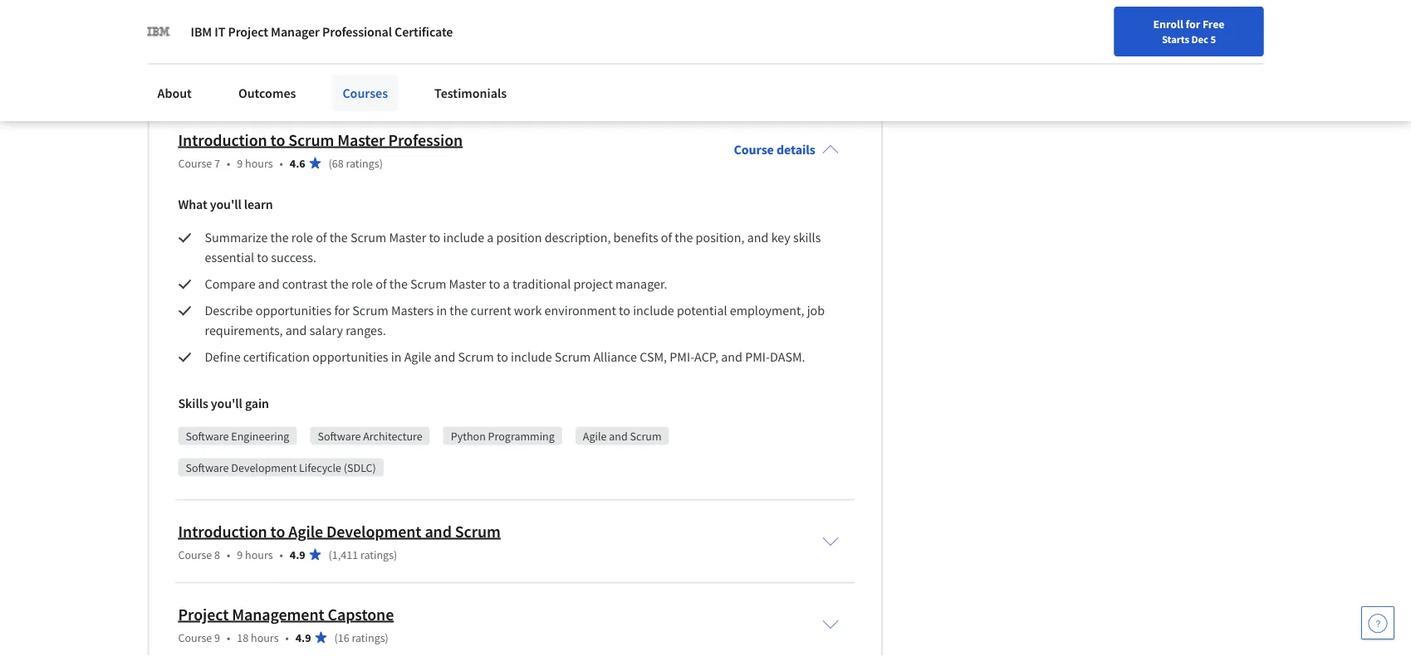 Task type: locate. For each thing, give the bounding box(es) containing it.
2 vertical spatial 9
[[214, 631, 220, 646]]

introduction up 7
[[178, 130, 267, 151]]

• up the management
[[280, 548, 283, 563]]

include
[[443, 230, 484, 247], [633, 303, 674, 320], [511, 350, 552, 366]]

scrum inside summarize the role of the scrum master to include a position description, benefits of the position, and key skills essential to success.
[[350, 230, 386, 247]]

skills up software engineering at the left bottom
[[178, 396, 208, 413]]

about
[[157, 85, 192, 101]]

5
[[1210, 32, 1216, 46]]

compare and contrast the role of the scrum master to a traditional project manager.
[[205, 277, 670, 293]]

0 vertical spatial gain
[[245, 36, 269, 52]]

1 vertical spatial for
[[334, 303, 350, 320]]

( for master
[[329, 156, 332, 171]]

0 vertical spatial a
[[487, 230, 494, 247]]

1 vertical spatial role
[[351, 277, 373, 293]]

english button
[[1063, 0, 1163, 54]]

0 horizontal spatial )
[[379, 156, 383, 171]]

•
[[227, 156, 230, 171], [280, 156, 283, 171], [227, 548, 230, 563], [280, 548, 283, 563], [227, 631, 230, 646], [285, 631, 289, 646]]

include inside summarize the role of the scrum master to include a position description, benefits of the position, and key skills essential to success.
[[443, 230, 484, 247]]

course left the details
[[734, 142, 774, 159]]

hours for capstone
[[251, 631, 279, 646]]

key
[[771, 230, 790, 247]]

1 horizontal spatial in
[[436, 303, 447, 320]]

1 horizontal spatial include
[[511, 350, 552, 366]]

hours
[[245, 156, 273, 171], [245, 548, 273, 563], [251, 631, 279, 646]]

4.9 for to
[[290, 548, 305, 563]]

• left 4.6
[[280, 156, 283, 171]]

to up current
[[489, 277, 500, 293]]

agile down lifecycle
[[288, 522, 323, 543]]

course left 18
[[178, 631, 212, 646]]

9 for scrum
[[237, 156, 243, 171]]

0 vertical spatial you'll
[[211, 36, 242, 52]]

1 horizontal spatial a
[[503, 277, 510, 293]]

) for development
[[394, 548, 397, 563]]

the inside describe opportunities for scrum masters in the current work environment to include potential employment, job requirements, and salary ranges.
[[450, 303, 468, 320]]

skills left it
[[178, 36, 208, 52]]

0 horizontal spatial include
[[443, 230, 484, 247]]

agile down masters
[[404, 350, 431, 366]]

include down describe opportunities for scrum masters in the current work environment to include potential employment, job requirements, and salary ranges.
[[511, 350, 552, 366]]

project management capstone
[[178, 605, 394, 626]]

you'll up software engineering at the left bottom
[[211, 396, 242, 413]]

0 horizontal spatial for
[[334, 303, 350, 320]]

) right the 1,411
[[394, 548, 397, 563]]

2 vertical spatial you'll
[[211, 396, 242, 413]]

0 horizontal spatial role
[[291, 230, 313, 247]]

0 vertical spatial include
[[443, 230, 484, 247]]

skills you'll gain up 'outcomes'
[[178, 36, 269, 52]]

1 horizontal spatial )
[[385, 631, 389, 646]]

a up current
[[503, 277, 510, 293]]

include up compare and contrast the role of the scrum master to a traditional project manager.
[[443, 230, 484, 247]]

( down the introduction to scrum master profession link
[[329, 156, 332, 171]]

2 vertical spatial include
[[511, 350, 552, 366]]

2 gain from the top
[[245, 396, 269, 413]]

1 vertical spatial include
[[633, 303, 674, 320]]

9 left 18
[[214, 631, 220, 646]]

introduction up 8
[[178, 522, 267, 543]]

software for software development lifecycle (sdlc)
[[186, 461, 229, 476]]

0 vertical spatial introduction
[[178, 130, 267, 151]]

development up ( 1,411 ratings )
[[326, 522, 422, 543]]

0 vertical spatial opportunities
[[256, 303, 332, 320]]

software left engineering
[[186, 429, 229, 444]]

the left position, on the top of the page
[[675, 230, 693, 247]]

gain up engineering
[[245, 396, 269, 413]]

) right '68'
[[379, 156, 383, 171]]

skills
[[178, 36, 208, 52], [178, 396, 208, 413]]

include down manager.
[[633, 303, 674, 320]]

1 vertical spatial )
[[394, 548, 397, 563]]

0 vertical spatial development
[[231, 461, 297, 476]]

0 horizontal spatial agile
[[288, 522, 323, 543]]

1 skills you'll gain from the top
[[178, 36, 269, 52]]

introduction for introduction to scrum master profession
[[178, 130, 267, 151]]

1 vertical spatial gain
[[245, 396, 269, 413]]

pmi- down employment, on the right top
[[745, 350, 770, 366]]

1 vertical spatial hours
[[245, 548, 273, 563]]

0 vertical spatial for
[[1186, 17, 1200, 32]]

opportunities down ranges.
[[312, 350, 388, 366]]

2 horizontal spatial )
[[394, 548, 397, 563]]

1 vertical spatial development
[[326, 522, 422, 543]]

None search field
[[237, 10, 635, 44]]

2 horizontal spatial master
[[449, 277, 486, 293]]

manager.
[[615, 277, 667, 293]]

0 horizontal spatial development
[[231, 461, 297, 476]]

gain right it
[[245, 36, 269, 52]]

1 horizontal spatial pmi-
[[745, 350, 770, 366]]

2 horizontal spatial agile
[[583, 429, 607, 444]]

the down '68'
[[329, 230, 348, 247]]

1 horizontal spatial agile
[[404, 350, 431, 366]]

(sdlc)
[[344, 461, 376, 476]]

0 vertical spatial role
[[291, 230, 313, 247]]

the
[[270, 230, 289, 247], [329, 230, 348, 247], [675, 230, 693, 247], [330, 277, 349, 293], [389, 277, 408, 293], [450, 303, 468, 320]]

project
[[573, 277, 613, 293]]

0 vertical spatial skills you'll gain
[[178, 36, 269, 52]]

in down masters
[[391, 350, 402, 366]]

2 vertical spatial )
[[385, 631, 389, 646]]

( for development
[[329, 548, 332, 563]]

environment
[[545, 303, 616, 320]]

7
[[214, 156, 220, 171]]

( down 'introduction to agile development and scrum' link
[[329, 548, 332, 563]]

skills you'll gain up software engineering at the left bottom
[[178, 396, 269, 413]]

4.9 left the 1,411
[[290, 548, 305, 563]]

16
[[338, 631, 349, 646]]

course for project management capstone
[[178, 631, 212, 646]]

of up success. at the top of page
[[316, 230, 327, 247]]

in down compare and contrast the role of the scrum master to a traditional project manager.
[[436, 303, 447, 320]]

hours right 18
[[251, 631, 279, 646]]

ratings for development
[[360, 548, 394, 563]]

in inside describe opportunities for scrum masters in the current work environment to include potential employment, job requirements, and salary ranges.
[[436, 303, 447, 320]]

project
[[228, 23, 268, 40], [178, 605, 229, 626]]

4.9 down project management capstone
[[296, 631, 311, 646]]

master up ( 68 ratings )
[[337, 130, 385, 151]]

pmi- right "csm,"
[[670, 350, 694, 366]]

ratings right the 1,411
[[360, 548, 394, 563]]

1 vertical spatial skills
[[178, 396, 208, 413]]

0 vertical spatial ratings
[[346, 156, 379, 171]]

dec
[[1191, 32, 1208, 46]]

1 vertical spatial 4.9
[[296, 631, 311, 646]]

define
[[205, 350, 241, 366]]

you'll up 'outcomes'
[[211, 36, 242, 52]]

0 vertical spatial (
[[329, 156, 332, 171]]

help center image
[[1368, 614, 1388, 634]]

course left 8
[[178, 548, 212, 563]]

0 vertical spatial in
[[436, 303, 447, 320]]

what
[[178, 197, 207, 213]]

you'll
[[211, 36, 242, 52], [210, 197, 241, 213], [211, 396, 242, 413]]

0 horizontal spatial of
[[316, 230, 327, 247]]

1 vertical spatial in
[[391, 350, 402, 366]]

for up dec
[[1186, 17, 1200, 32]]

software up lifecycle
[[318, 429, 361, 444]]

summarize the role of the scrum master to include a position description, benefits of the position, and key skills essential to success.
[[205, 230, 824, 267]]

master up compare and contrast the role of the scrum master to a traditional project manager.
[[389, 230, 426, 247]]

course left 7
[[178, 156, 212, 171]]

course details
[[734, 142, 815, 159]]

gain for sprints
[[245, 36, 269, 52]]

opportunities down "contrast"
[[256, 303, 332, 320]]

agile right programming at left
[[583, 429, 607, 444]]

1 vertical spatial project
[[178, 605, 229, 626]]

english
[[1092, 19, 1133, 35]]

( down capstone
[[334, 631, 338, 646]]

scrum
[[288, 130, 334, 151], [350, 230, 386, 247], [410, 277, 446, 293], [352, 303, 388, 320], [458, 350, 494, 366], [555, 350, 591, 366], [630, 429, 662, 444], [455, 522, 501, 543]]

1 skills from the top
[[178, 36, 208, 52]]

project up course 9 • 18 hours •
[[178, 605, 229, 626]]

course for introduction to agile development and scrum
[[178, 548, 212, 563]]

1 vertical spatial skills you'll gain
[[178, 396, 269, 413]]

course details button
[[721, 119, 852, 182]]

0 vertical spatial skills
[[178, 36, 208, 52]]

1 vertical spatial 9
[[237, 548, 243, 563]]

2 skills from the top
[[178, 396, 208, 413]]

1 vertical spatial introduction
[[178, 522, 267, 543]]

(
[[329, 156, 332, 171], [329, 548, 332, 563], [334, 631, 338, 646]]

1 vertical spatial a
[[503, 277, 510, 293]]

development down engineering
[[231, 461, 297, 476]]

1 vertical spatial opportunities
[[312, 350, 388, 366]]

2 introduction from the top
[[178, 522, 267, 543]]

role up ranges.
[[351, 277, 373, 293]]

0 vertical spatial master
[[337, 130, 385, 151]]

1 horizontal spatial for
[[1186, 17, 1200, 32]]

introduction for introduction to agile development and scrum
[[178, 522, 267, 543]]

2 horizontal spatial include
[[633, 303, 674, 320]]

acp,
[[694, 350, 718, 366]]

software
[[186, 429, 229, 444], [318, 429, 361, 444], [186, 461, 229, 476]]

and inside summarize the role of the scrum master to include a position description, benefits of the position, and key skills essential to success.
[[747, 230, 769, 247]]

ratings
[[346, 156, 379, 171], [360, 548, 394, 563], [352, 631, 385, 646]]

ratings right '68'
[[346, 156, 379, 171]]

0 vertical spatial )
[[379, 156, 383, 171]]

4.9
[[290, 548, 305, 563], [296, 631, 311, 646]]

0 vertical spatial hours
[[245, 156, 273, 171]]

introduction
[[178, 130, 267, 151], [178, 522, 267, 543]]

gain
[[245, 36, 269, 52], [245, 396, 269, 413]]

to down describe opportunities for scrum masters in the current work environment to include potential employment, job requirements, and salary ranges.
[[497, 350, 508, 366]]

)
[[379, 156, 383, 171], [394, 548, 397, 563], [385, 631, 389, 646]]

opportunities
[[256, 303, 332, 320], [312, 350, 388, 366]]

to down manager.
[[619, 303, 630, 320]]

agile and scrum
[[583, 429, 662, 444]]

the left current
[[450, 303, 468, 320]]

learn
[[244, 197, 273, 213]]

ratings down capstone
[[352, 631, 385, 646]]

master up current
[[449, 277, 486, 293]]

2 skills you'll gain from the top
[[178, 396, 269, 413]]

starts
[[1162, 32, 1189, 46]]

1 vertical spatial (
[[329, 548, 332, 563]]

course inside dropdown button
[[734, 142, 774, 159]]

what you'll learn
[[178, 197, 273, 213]]

1 vertical spatial ratings
[[360, 548, 394, 563]]

skills for software engineering
[[178, 396, 208, 413]]

0 vertical spatial 9
[[237, 156, 243, 171]]

9 right 7
[[237, 156, 243, 171]]

for inside enroll for free starts dec 5
[[1186, 17, 1200, 32]]

role
[[291, 230, 313, 247], [351, 277, 373, 293]]

1 gain from the top
[[245, 36, 269, 52]]

0 horizontal spatial in
[[391, 350, 402, 366]]

of
[[316, 230, 327, 247], [661, 230, 672, 247], [376, 277, 387, 293]]

1 horizontal spatial master
[[389, 230, 426, 247]]

you'll left learn
[[210, 197, 241, 213]]

0 horizontal spatial pmi-
[[670, 350, 694, 366]]

9
[[237, 156, 243, 171], [237, 548, 243, 563], [214, 631, 220, 646]]

2 pmi- from the left
[[745, 350, 770, 366]]

for
[[1186, 17, 1200, 32], [334, 303, 350, 320]]

hours right 8
[[245, 548, 273, 563]]

1 introduction from the top
[[178, 130, 267, 151]]

course
[[734, 142, 774, 159], [178, 156, 212, 171], [178, 548, 212, 563], [178, 631, 212, 646]]

2 vertical spatial hours
[[251, 631, 279, 646]]

0 horizontal spatial a
[[487, 230, 494, 247]]

18
[[237, 631, 249, 646]]

• right 8
[[227, 548, 230, 563]]

a left position
[[487, 230, 494, 247]]

pmi-
[[670, 350, 694, 366], [745, 350, 770, 366]]

project right it
[[228, 23, 268, 40]]

role up success. at the top of page
[[291, 230, 313, 247]]

hours left 4.6
[[245, 156, 273, 171]]

free
[[1203, 17, 1225, 32]]

of right benefits
[[661, 230, 672, 247]]

1,411
[[332, 548, 358, 563]]

potential
[[677, 303, 727, 320]]

agile
[[404, 350, 431, 366], [583, 429, 607, 444], [288, 522, 323, 543]]

of up ranges.
[[376, 277, 387, 293]]

) down capstone
[[385, 631, 389, 646]]

you'll for software engineering
[[211, 396, 242, 413]]

a
[[487, 230, 494, 247], [503, 277, 510, 293]]

lifecycle
[[299, 461, 341, 476]]

development
[[231, 461, 297, 476], [326, 522, 422, 543]]

9 right 8
[[237, 548, 243, 563]]

software down software engineering at the left bottom
[[186, 461, 229, 476]]

1 vertical spatial master
[[389, 230, 426, 247]]

0 vertical spatial 4.9
[[290, 548, 305, 563]]

ibm it project manager professional certificate
[[191, 23, 453, 40]]

for up 'salary'
[[334, 303, 350, 320]]

master
[[337, 130, 385, 151], [389, 230, 426, 247], [449, 277, 486, 293]]

to inside describe opportunities for scrum masters in the current work environment to include potential employment, job requirements, and salary ranges.
[[619, 303, 630, 320]]

courses link
[[333, 75, 398, 111]]



Task type: describe. For each thing, give the bounding box(es) containing it.
to left success. at the top of page
[[257, 250, 268, 267]]

professional
[[322, 23, 392, 40]]

alliance
[[593, 350, 637, 366]]

2 vertical spatial agile
[[288, 522, 323, 543]]

1 pmi- from the left
[[670, 350, 694, 366]]

position
[[496, 230, 542, 247]]

• left 18
[[227, 631, 230, 646]]

( 68 ratings )
[[329, 156, 383, 171]]

summarize
[[205, 230, 268, 247]]

success.
[[271, 250, 316, 267]]

ratings for master
[[346, 156, 379, 171]]

2 horizontal spatial of
[[661, 230, 672, 247]]

to down outcomes link
[[270, 130, 285, 151]]

management
[[232, 605, 324, 626]]

outcomes link
[[228, 75, 306, 111]]

ibm
[[191, 23, 212, 40]]

certificate
[[395, 23, 453, 40]]

include inside describe opportunities for scrum masters in the current work environment to include potential employment, job requirements, and salary ranges.
[[633, 303, 674, 320]]

software engineering
[[186, 429, 289, 444]]

show notifications image
[[1187, 21, 1207, 41]]

course 7 • 9 hours •
[[178, 156, 283, 171]]

the right "contrast"
[[330, 277, 349, 293]]

describe
[[205, 303, 253, 320]]

employment,
[[730, 303, 804, 320]]

1 horizontal spatial role
[[351, 277, 373, 293]]

define certification opportunities in agile and scrum to include scrum alliance csm, pmi-acp, and pmi-dasm.
[[205, 350, 808, 366]]

software for software architecture
[[318, 429, 361, 444]]

course for introduction to scrum master profession
[[178, 156, 212, 171]]

scrum inside describe opportunities for scrum masters in the current work environment to include potential employment, job requirements, and salary ranges.
[[352, 303, 388, 320]]

introduction to scrum master profession link
[[178, 130, 463, 151]]

profession
[[388, 130, 463, 151]]

ranges.
[[346, 323, 386, 340]]

1 horizontal spatial development
[[326, 522, 422, 543]]

master inside summarize the role of the scrum master to include a position description, benefits of the position, and key skills essential to success.
[[389, 230, 426, 247]]

to up course 8 • 9 hours •
[[270, 522, 285, 543]]

programming
[[488, 429, 555, 444]]

the up success. at the top of page
[[270, 230, 289, 247]]

course 9 • 18 hours •
[[178, 631, 289, 646]]

csm,
[[640, 350, 667, 366]]

a inside summarize the role of the scrum master to include a position description, benefits of the position, and key skills essential to success.
[[487, 230, 494, 247]]

sprints
[[346, 69, 381, 84]]

position,
[[696, 230, 745, 247]]

introduction to scrum master profession
[[178, 130, 463, 151]]

masters
[[391, 303, 434, 320]]

68
[[332, 156, 344, 171]]

introduction to agile development and scrum
[[178, 522, 501, 543]]

( 1,411 ratings )
[[329, 548, 397, 563]]

4.6
[[290, 156, 305, 171]]

testimonials
[[434, 85, 507, 101]]

certification
[[243, 350, 310, 366]]

0 horizontal spatial master
[[337, 130, 385, 151]]

software for software engineering
[[186, 429, 229, 444]]

enroll
[[1153, 17, 1183, 32]]

4.9 for management
[[296, 631, 311, 646]]

python programming
[[451, 429, 555, 444]]

opportunities inside describe opportunities for scrum masters in the current work environment to include potential employment, job requirements, and salary ranges.
[[256, 303, 332, 320]]

compare
[[205, 277, 256, 293]]

description,
[[545, 230, 611, 247]]

9 for agile
[[237, 548, 243, 563]]

software architecture
[[318, 429, 423, 444]]

software development lifecycle (sdlc)
[[186, 461, 376, 476]]

( 16 ratings )
[[334, 631, 389, 646]]

traditional
[[512, 277, 571, 293]]

describe opportunities for scrum masters in the current work environment to include potential employment, job requirements, and salary ranges.
[[205, 303, 828, 340]]

salary
[[310, 323, 343, 340]]

2 vertical spatial master
[[449, 277, 486, 293]]

enroll for free starts dec 5
[[1153, 17, 1225, 46]]

current
[[471, 303, 511, 320]]

engineering
[[231, 429, 289, 444]]

contrast
[[282, 277, 328, 293]]

skills you'll gain for sprints
[[178, 36, 269, 52]]

• right 7
[[227, 156, 230, 171]]

to up compare and contrast the role of the scrum master to a traditional project manager.
[[429, 230, 440, 247]]

introduction to agile development and scrum link
[[178, 522, 501, 543]]

0 vertical spatial project
[[228, 23, 268, 40]]

skills for sprints
[[178, 36, 208, 52]]

and inside describe opportunities for scrum masters in the current work environment to include potential employment, job requirements, and salary ranges.
[[286, 323, 307, 340]]

ibm image
[[147, 20, 171, 43]]

python
[[451, 429, 486, 444]]

gain for software engineering
[[245, 396, 269, 413]]

requirements,
[[205, 323, 283, 340]]

work
[[514, 303, 542, 320]]

course 8 • 9 hours •
[[178, 548, 283, 563]]

hours for scrum
[[245, 156, 273, 171]]

2 vertical spatial ratings
[[352, 631, 385, 646]]

8
[[214, 548, 220, 563]]

include for position
[[443, 230, 484, 247]]

benefits
[[613, 230, 658, 247]]

hours for agile
[[245, 548, 273, 563]]

0 vertical spatial agile
[[404, 350, 431, 366]]

1 vertical spatial you'll
[[210, 197, 241, 213]]

skills
[[793, 230, 821, 247]]

manager
[[271, 23, 320, 40]]

essential
[[205, 250, 254, 267]]

1 horizontal spatial of
[[376, 277, 387, 293]]

• down project management capstone
[[285, 631, 289, 646]]

outcomes
[[238, 85, 296, 101]]

2 vertical spatial (
[[334, 631, 338, 646]]

for inside describe opportunities for scrum masters in the current work environment to include potential employment, job requirements, and salary ranges.
[[334, 303, 350, 320]]

role inside summarize the role of the scrum master to include a position description, benefits of the position, and key skills essential to success.
[[291, 230, 313, 247]]

skills you'll gain for software engineering
[[178, 396, 269, 413]]

include for alliance
[[511, 350, 552, 366]]

about link
[[147, 75, 202, 111]]

details
[[777, 142, 815, 159]]

capstone
[[328, 605, 394, 626]]

testimonials link
[[424, 75, 517, 111]]

job
[[807, 303, 825, 320]]

you'll for sprints
[[211, 36, 242, 52]]

architecture
[[363, 429, 423, 444]]

it
[[215, 23, 225, 40]]

dasm.
[[770, 350, 805, 366]]

1 vertical spatial agile
[[583, 429, 607, 444]]

courses
[[343, 85, 388, 101]]

project management capstone link
[[178, 605, 394, 626]]

) for master
[[379, 156, 383, 171]]

the up masters
[[389, 277, 408, 293]]



Task type: vqa. For each thing, say whether or not it's contained in the screenshot.
IBM at the left of page
yes



